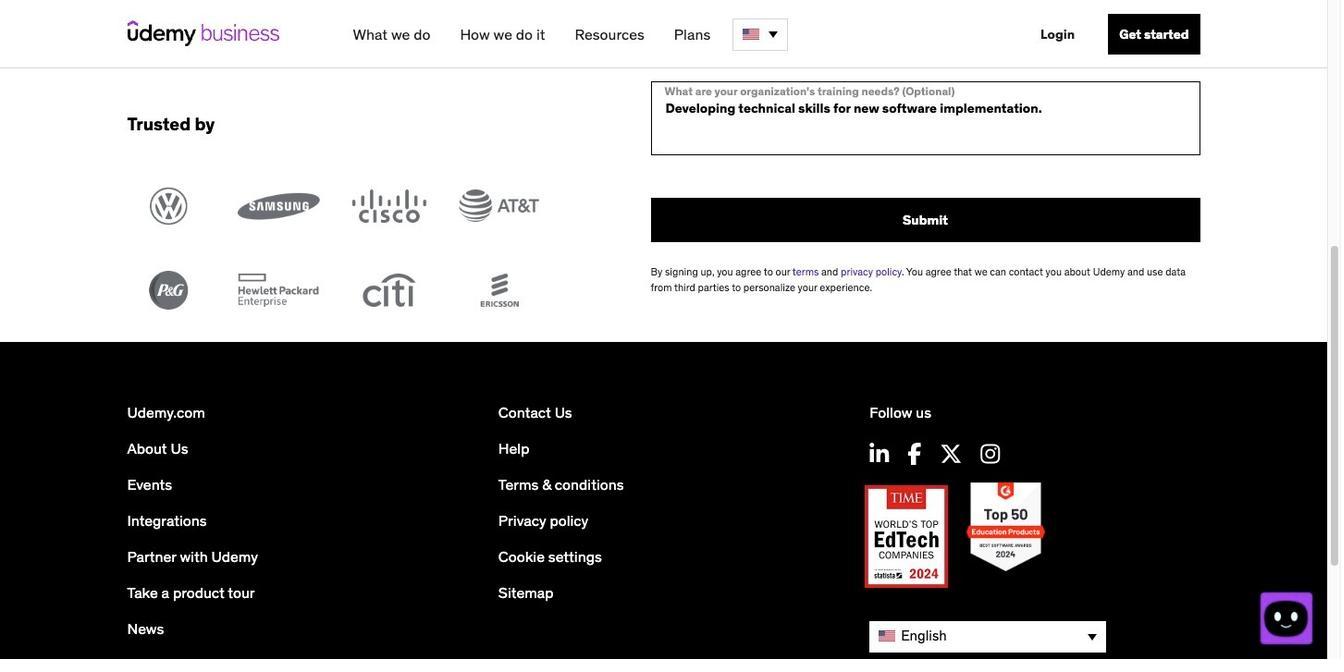 Task type: vqa. For each thing, say whether or not it's contained in the screenshot.
Study within the 'Case Study One Mount's Journey from In- Person Training to On-Demand Solutions with Udemy Business'
no



Task type: locate. For each thing, give the bounding box(es) containing it.
hewlett packard enterprise logo image
[[237, 271, 320, 310]]

facebook f image
[[908, 443, 922, 465]]

instagram image
[[981, 443, 1000, 465]]

a badge showing that udemy business was named by time as one of the world's top edtech companies image
[[865, 485, 949, 588]]

samsung logo image
[[237, 187, 320, 225]]

a badge showing that udemy business was named in the top 50 education products for 2024 image
[[967, 483, 1046, 572]]

Job Title* text field
[[651, 15, 918, 67]]

x twitter image
[[940, 443, 962, 465]]



Task type: describe. For each thing, give the bounding box(es) containing it.
linkedin in image
[[870, 443, 889, 465]]

at&t logo image
[[458, 187, 540, 225]]

p&g logo image
[[127, 271, 210, 310]]

udemy business image
[[127, 20, 279, 46]]

menu navigation
[[338, 0, 1200, 68]]

cisco logo image
[[347, 187, 430, 225]]

citi logo image
[[347, 271, 430, 310]]

volkswagen logo image
[[127, 187, 210, 225]]

footer element
[[127, 342, 1200, 660]]

ericsson logo image
[[458, 271, 540, 310]]

What are your organization's training needs? text field
[[651, 81, 1200, 155]]



